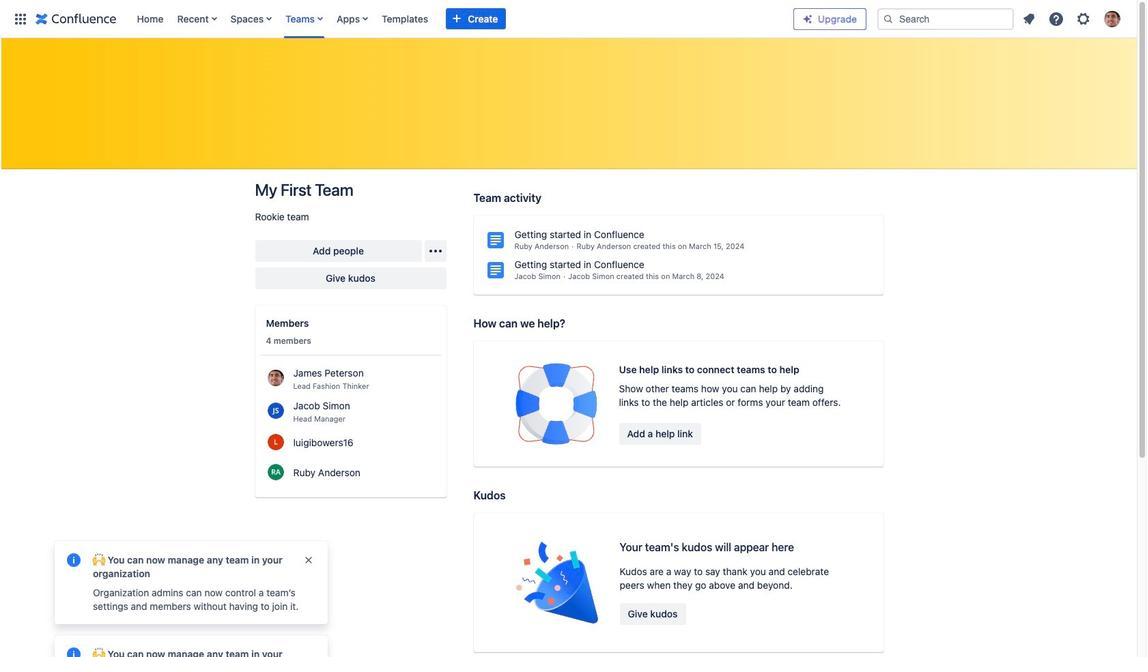 Task type: vqa. For each thing, say whether or not it's contained in the screenshot.
topmost Updated
no



Task type: describe. For each thing, give the bounding box(es) containing it.
1 more information about this user image from the top
[[268, 370, 284, 386]]

settings icon image
[[1076, 11, 1093, 27]]

actions image
[[427, 243, 444, 260]]

search image
[[883, 13, 894, 24]]

2 more information about this user image from the top
[[268, 403, 284, 419]]

help icon image
[[1049, 11, 1065, 27]]

list for appswitcher icon
[[130, 0, 794, 38]]

4 more information about this user image from the top
[[268, 464, 284, 481]]



Task type: locate. For each thing, give the bounding box(es) containing it.
Search field
[[878, 8, 1015, 30]]

notification icon image
[[1022, 11, 1038, 27]]

1 horizontal spatial list
[[1017, 6, 1129, 31]]

confluence image
[[36, 11, 116, 27], [36, 11, 116, 27]]

1 info image from the top
[[66, 553, 82, 569]]

0 horizontal spatial list
[[130, 0, 794, 38]]

dismiss image
[[303, 556, 314, 566]]

premium image
[[803, 13, 814, 24]]

list for premium image on the right
[[1017, 6, 1129, 31]]

info image
[[66, 553, 82, 569], [66, 647, 82, 658]]

more information about this user image
[[268, 370, 284, 386], [268, 403, 284, 419], [268, 434, 284, 451], [268, 464, 284, 481]]

banner
[[0, 0, 1138, 38]]

1 vertical spatial info image
[[66, 647, 82, 658]]

0 vertical spatial info image
[[66, 553, 82, 569]]

global element
[[8, 0, 794, 38]]

3 more information about this user image from the top
[[268, 434, 284, 451]]

your profile and preferences image
[[1105, 11, 1121, 27]]

None search field
[[878, 8, 1015, 30]]

2 info image from the top
[[66, 647, 82, 658]]

appswitcher icon image
[[12, 11, 29, 27]]

list
[[130, 0, 794, 38], [1017, 6, 1129, 31]]



